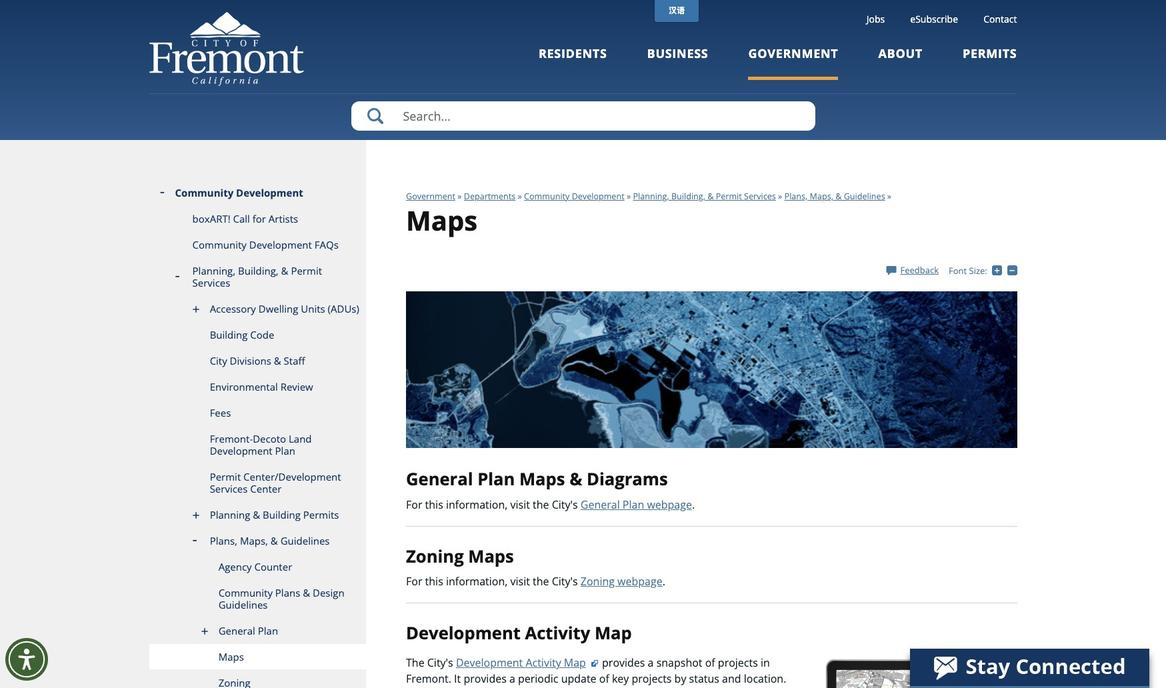 Task type: vqa. For each thing, say whether or not it's contained in the screenshot.
Learn More
no



Task type: locate. For each thing, give the bounding box(es) containing it.
2 information, from the top
[[446, 575, 508, 589]]

activity up periodic
[[526, 656, 562, 671]]

0 vertical spatial the
[[533, 497, 549, 512]]

the
[[533, 497, 549, 512], [533, 575, 549, 589]]

the down "fremont."
[[406, 688, 425, 689]]

0 vertical spatial plans,
[[785, 191, 808, 202]]

font size:
[[949, 265, 988, 277]]

1 vertical spatial the
[[533, 575, 549, 589]]

0 vertical spatial planning, building, & permit services link
[[633, 191, 776, 202]]

accessory dwelling units (adus) link
[[149, 296, 366, 322]]

government inside government » departments » community development » planning, building, & permit services » plans, maps, & guidelines maps
[[406, 191, 456, 202]]

1 vertical spatial this
[[425, 575, 444, 589]]

services inside planning, building, & permit services
[[193, 276, 230, 290]]

0 vertical spatial building,
[[672, 191, 706, 202]]

0 horizontal spatial projects
[[632, 672, 672, 687]]

2 vertical spatial guidelines
[[219, 598, 268, 612]]

permit center/development services center
[[210, 470, 341, 496]]

it
[[454, 672, 461, 687]]

city's down general plan maps & diagrams
[[552, 497, 578, 512]]

planning, inside government » departments » community development » planning, building, & permit services » plans, maps, & guidelines maps
[[633, 191, 670, 202]]

about
[[879, 45, 923, 61]]

0 horizontal spatial permit
[[210, 470, 241, 484]]

guidelines
[[844, 191, 886, 202], [281, 534, 330, 548], [219, 598, 268, 612]]

residents
[[539, 45, 608, 61]]

0 vertical spatial projects
[[718, 656, 758, 671]]

community development link
[[149, 180, 366, 206], [524, 191, 625, 202]]

permit inside government » departments » community development » planning, building, & permit services » plans, maps, & guidelines maps
[[716, 191, 742, 202]]

esubscribe link
[[911, 13, 959, 25]]

0 horizontal spatial building,
[[238, 264, 279, 278]]

agency
[[219, 560, 252, 574]]

community inside community plans & design guidelines
[[219, 586, 273, 600]]

0 horizontal spatial general
[[219, 624, 255, 638]]

0 horizontal spatial guidelines
[[219, 598, 268, 612]]

community development faqs
[[193, 238, 339, 252]]

1 information, from the top
[[446, 497, 508, 512]]

agency counter
[[219, 560, 292, 574]]

community
[[175, 186, 234, 199], [524, 191, 570, 202], [193, 238, 247, 252], [219, 586, 273, 600]]

building, inside planning, building, & permit services
[[238, 264, 279, 278]]

planning, building, & permit services
[[193, 264, 322, 290]]

city's left zoning webpage link
[[552, 575, 578, 589]]

community down agency counter
[[219, 586, 273, 600]]

1 horizontal spatial of
[[706, 656, 716, 671]]

0 horizontal spatial provides
[[464, 672, 507, 687]]

zoning maps
[[406, 545, 514, 568]]

this
[[425, 497, 444, 512], [425, 575, 444, 589]]

2 this from the top
[[425, 575, 444, 589]]

0 vertical spatial government link
[[749, 45, 839, 80]]

1 vertical spatial .
[[663, 575, 666, 589]]

community inside community development link
[[175, 186, 234, 199]]

city's up "fremont."
[[427, 656, 453, 671]]

general
[[406, 468, 473, 491], [581, 497, 620, 512], [219, 624, 255, 638]]

maps,
[[810, 191, 834, 202], [240, 534, 268, 548]]

1 horizontal spatial plans,
[[785, 191, 808, 202]]

2 horizontal spatial guidelines
[[844, 191, 886, 202]]

services inside permit center/development services center
[[210, 482, 248, 496]]

1 vertical spatial information,
[[446, 575, 508, 589]]

projects left by
[[632, 672, 672, 687]]

0 vertical spatial the
[[406, 656, 425, 671]]

2 vertical spatial general
[[219, 624, 255, 638]]

map up provides a snapshot of projects in fremont. it provides a periodic update of key projects by status and location. the
[[595, 622, 632, 645]]

.
[[692, 497, 695, 512], [663, 575, 666, 589]]

1 vertical spatial guidelines
[[281, 534, 330, 548]]

activity up 'development activity map' link
[[525, 622, 591, 645]]

1 horizontal spatial provides
[[602, 656, 645, 671]]

community up boxart!
[[175, 186, 234, 199]]

government
[[749, 45, 839, 61], [406, 191, 456, 202]]

information, for for this information, visit the city's zoning webpage .
[[446, 575, 508, 589]]

map image
[[406, 291, 1018, 448]]

by
[[675, 672, 687, 687]]

0 vertical spatial provides
[[602, 656, 645, 671]]

plan inside fremont-decoto land development plan
[[275, 444, 296, 458]]

0 vertical spatial for
[[406, 497, 423, 512]]

1 horizontal spatial planning, building, & permit services link
[[633, 191, 776, 202]]

1 vertical spatial permits
[[303, 508, 339, 522]]

the for general plan webpage
[[533, 497, 549, 512]]

permits down center/development
[[303, 508, 339, 522]]

building
[[210, 328, 248, 342], [263, 508, 301, 522]]

plan down "diagrams"
[[623, 497, 645, 512]]

1 horizontal spatial building
[[263, 508, 301, 522]]

esubscribe
[[911, 13, 959, 25]]

0 horizontal spatial of
[[600, 672, 610, 687]]

the down general plan maps & diagrams
[[533, 497, 549, 512]]

status
[[690, 672, 720, 687]]

community development
[[175, 186, 303, 199]]

0 horizontal spatial map
[[564, 656, 586, 671]]

2 » from the left
[[518, 191, 522, 202]]

general for general plan maps & diagrams
[[406, 468, 473, 491]]

1 horizontal spatial building,
[[672, 191, 706, 202]]

of up the 'status' on the right bottom
[[706, 656, 716, 671]]

0 vertical spatial permits
[[963, 45, 1018, 61]]

for for for this information, visit the city's general plan webpage .
[[406, 497, 423, 512]]

0 vertical spatial permit
[[716, 191, 742, 202]]

planning, building, & permit services link inside columnusercontrol3 main content
[[633, 191, 776, 202]]

+
[[1003, 264, 1008, 276]]

map
[[595, 622, 632, 645], [564, 656, 586, 671]]

1 vertical spatial permit
[[291, 264, 322, 278]]

community for community development faqs
[[193, 238, 247, 252]]

the up "fremont."
[[406, 656, 425, 671]]

city divisions & staff link
[[149, 348, 366, 374]]

building up plans, maps, & guidelines at left bottom
[[263, 508, 301, 522]]

permits link
[[963, 45, 1018, 80]]

0 vertical spatial this
[[425, 497, 444, 512]]

2 vertical spatial permit
[[210, 470, 241, 484]]

1 horizontal spatial general
[[406, 468, 473, 491]]

1 for from the top
[[406, 497, 423, 512]]

maps
[[406, 202, 478, 239], [520, 468, 565, 491], [469, 545, 514, 568], [219, 650, 244, 664]]

city's
[[552, 497, 578, 512], [552, 575, 578, 589], [427, 656, 453, 671]]

2 for from the top
[[406, 575, 423, 589]]

community right departments
[[524, 191, 570, 202]]

1 visit from the top
[[511, 497, 530, 512]]

this down zoning maps
[[425, 575, 444, 589]]

plans,
[[785, 191, 808, 202], [210, 534, 238, 548]]

government for government » departments » community development » planning, building, & permit services » plans, maps, & guidelines maps
[[406, 191, 456, 202]]

this up zoning maps
[[425, 497, 444, 512]]

development activity map image
[[820, 658, 1014, 689]]

residents link
[[539, 45, 608, 80]]

0 vertical spatial general
[[406, 468, 473, 491]]

community development faqs link
[[149, 232, 366, 258]]

projects
[[718, 656, 758, 671], [632, 672, 672, 687]]

periodic
[[518, 672, 559, 687]]

0 vertical spatial city's
[[552, 497, 578, 512]]

0 vertical spatial map
[[595, 622, 632, 645]]

of left "key"
[[600, 672, 610, 687]]

code
[[250, 328, 274, 342]]

building,
[[672, 191, 706, 202], [238, 264, 279, 278]]

2 the from the top
[[406, 688, 425, 689]]

the for zoning webpage
[[533, 575, 549, 589]]

building down the accessory
[[210, 328, 248, 342]]

2 horizontal spatial general
[[581, 497, 620, 512]]

staff
[[284, 354, 305, 368]]

visit for zoning webpage
[[511, 575, 530, 589]]

1 » from the left
[[458, 191, 462, 202]]

0 horizontal spatial planning,
[[193, 264, 236, 278]]

planning
[[210, 508, 250, 522]]

1 vertical spatial building,
[[238, 264, 279, 278]]

0 vertical spatial government
[[749, 45, 839, 61]]

1 horizontal spatial plans, maps, & guidelines link
[[785, 191, 886, 202]]

provides up "key"
[[602, 656, 645, 671]]

0 vertical spatial services
[[745, 191, 776, 202]]

columnusercontrol3 main content
[[366, 140, 1021, 689]]

0 vertical spatial guidelines
[[844, 191, 886, 202]]

the up development activity map
[[533, 575, 549, 589]]

1 horizontal spatial .
[[692, 497, 695, 512]]

permit
[[716, 191, 742, 202], [291, 264, 322, 278], [210, 470, 241, 484]]

community plans & design guidelines link
[[149, 580, 366, 618]]

building inside building code link
[[210, 328, 248, 342]]

0 vertical spatial activity
[[525, 622, 591, 645]]

1 vertical spatial visit
[[511, 575, 530, 589]]

information,
[[446, 497, 508, 512], [446, 575, 508, 589]]

center
[[250, 482, 282, 496]]

2 visit from the top
[[511, 575, 530, 589]]

0 horizontal spatial government link
[[406, 191, 456, 202]]

activity
[[525, 622, 591, 645], [526, 656, 562, 671]]

0 vertical spatial planning,
[[633, 191, 670, 202]]

dwelling
[[259, 302, 298, 316]]

plans
[[275, 586, 300, 600]]

visit down general plan maps & diagrams
[[511, 497, 530, 512]]

permit inside permit center/development services center
[[210, 470, 241, 484]]

information, up zoning maps
[[446, 497, 508, 512]]

1 vertical spatial building
[[263, 508, 301, 522]]

visit up development activity map
[[511, 575, 530, 589]]

design
[[313, 586, 345, 600]]

3 » from the left
[[627, 191, 631, 202]]

plans, maps, & guidelines link
[[785, 191, 886, 202], [149, 528, 366, 554]]

1 horizontal spatial planning,
[[633, 191, 670, 202]]

community plans & design guidelines
[[219, 586, 345, 612]]

map up update
[[564, 656, 586, 671]]

1 vertical spatial a
[[510, 672, 516, 687]]

boxart! call for artists
[[193, 212, 298, 226]]

planning & building permits
[[210, 508, 339, 522]]

projects up and
[[718, 656, 758, 671]]

plan
[[275, 444, 296, 458], [478, 468, 515, 491], [623, 497, 645, 512], [258, 624, 278, 638]]

2 the from the top
[[533, 575, 549, 589]]

information, down zoning maps
[[446, 575, 508, 589]]

- link
[[1008, 264, 1021, 276]]

1 horizontal spatial maps,
[[810, 191, 834, 202]]

city's for zoning
[[552, 575, 578, 589]]

departments
[[464, 191, 516, 202]]

1 horizontal spatial permit
[[291, 264, 322, 278]]

0 horizontal spatial planning, building, & permit services link
[[149, 258, 366, 296]]

1 vertical spatial city's
[[552, 575, 578, 589]]

2 vertical spatial city's
[[427, 656, 453, 671]]

1 vertical spatial projects
[[632, 672, 672, 687]]

0 horizontal spatial .
[[663, 575, 666, 589]]

provides down the city's development activity map
[[464, 672, 507, 687]]

1 vertical spatial provides
[[464, 672, 507, 687]]

0 vertical spatial visit
[[511, 497, 530, 512]]

fees link
[[149, 400, 366, 426]]

general plan
[[219, 624, 278, 638]]

1 vertical spatial webpage
[[618, 575, 663, 589]]

decoto
[[253, 432, 286, 446]]

environmental review
[[210, 380, 313, 394]]

planning, building, & permit services link
[[633, 191, 776, 202], [149, 258, 366, 296]]

a left snapshot
[[648, 656, 654, 671]]

1 this from the top
[[425, 497, 444, 512]]

planning,
[[633, 191, 670, 202], [193, 264, 236, 278]]

community down boxart!
[[193, 238, 247, 252]]

the inside provides a snapshot of projects in fremont. it provides a periodic update of key projects by status and location. the
[[406, 688, 425, 689]]

departments link
[[464, 191, 516, 202]]

plan up "for this information, visit the city's general plan webpage ."
[[478, 468, 515, 491]]

1 vertical spatial planning, building, & permit services link
[[149, 258, 366, 296]]

artists
[[269, 212, 298, 226]]

fremont-
[[210, 432, 253, 446]]

0 vertical spatial building
[[210, 328, 248, 342]]

&
[[708, 191, 714, 202], [836, 191, 842, 202], [281, 264, 289, 278], [274, 354, 281, 368], [570, 468, 583, 491], [253, 508, 260, 522], [271, 534, 278, 548], [303, 586, 310, 600]]

1 horizontal spatial government
[[749, 45, 839, 61]]

provides
[[602, 656, 645, 671], [464, 672, 507, 687]]

1 vertical spatial for
[[406, 575, 423, 589]]

1 horizontal spatial a
[[648, 656, 654, 671]]

development
[[236, 186, 303, 199], [572, 191, 625, 202], [249, 238, 312, 252], [210, 444, 273, 458], [406, 622, 521, 645], [456, 656, 523, 671]]

1 vertical spatial services
[[193, 276, 230, 290]]

for
[[253, 212, 266, 226]]

0 horizontal spatial maps,
[[240, 534, 268, 548]]

0 horizontal spatial permits
[[303, 508, 339, 522]]

permits inside "planning & building permits" "link"
[[303, 508, 339, 522]]

1 the from the top
[[533, 497, 549, 512]]

city's for general
[[552, 497, 578, 512]]

webpage
[[647, 497, 692, 512], [618, 575, 663, 589]]

font
[[949, 265, 967, 277]]

-
[[1018, 264, 1021, 276]]

permits down the contact
[[963, 45, 1018, 61]]

development inside government » departments » community development » planning, building, & permit services » plans, maps, & guidelines maps
[[572, 191, 625, 202]]

community for community plans & design guidelines
[[219, 586, 273, 600]]

accessory
[[210, 302, 256, 316]]

the
[[406, 656, 425, 671], [406, 688, 425, 689]]

and
[[723, 672, 742, 687]]

0 vertical spatial maps,
[[810, 191, 834, 202]]

a down 'development activity map' link
[[510, 672, 516, 687]]

0 horizontal spatial plans,
[[210, 534, 238, 548]]

plan up center/development
[[275, 444, 296, 458]]

call
[[233, 212, 250, 226]]

2 horizontal spatial permit
[[716, 191, 742, 202]]

Search text field
[[351, 101, 816, 131]]

building code link
[[149, 322, 366, 348]]

0 vertical spatial zoning
[[406, 545, 464, 568]]

1 vertical spatial planning,
[[193, 264, 236, 278]]

0 horizontal spatial building
[[210, 328, 248, 342]]

government link
[[749, 45, 839, 80], [406, 191, 456, 202]]

1 horizontal spatial zoning
[[581, 575, 615, 589]]



Task type: describe. For each thing, give the bounding box(es) containing it.
services inside government » departments » community development » planning, building, & permit services » plans, maps, & guidelines maps
[[745, 191, 776, 202]]

0 horizontal spatial zoning
[[406, 545, 464, 568]]

building code
[[210, 328, 274, 342]]

4 » from the left
[[779, 191, 783, 202]]

guidelines inside government » departments » community development » planning, building, & permit services » plans, maps, & guidelines maps
[[844, 191, 886, 202]]

environmental review link
[[149, 374, 366, 400]]

review
[[281, 380, 313, 394]]

divisions
[[230, 354, 271, 368]]

& inside planning, building, & permit services
[[281, 264, 289, 278]]

fees
[[210, 406, 231, 420]]

units
[[301, 302, 325, 316]]

city
[[210, 354, 227, 368]]

development activity map
[[406, 622, 632, 645]]

font size: link
[[949, 265, 988, 277]]

size:
[[970, 265, 988, 277]]

1 vertical spatial plans, maps, & guidelines link
[[149, 528, 366, 554]]

stay connected image
[[911, 649, 1149, 687]]

plans, maps, & guidelines
[[210, 534, 330, 548]]

jobs
[[867, 13, 885, 25]]

fremont-decoto land development plan link
[[149, 426, 366, 464]]

development inside fremont-decoto land development plan
[[210, 444, 273, 458]]

location.
[[744, 672, 787, 687]]

0 vertical spatial plans, maps, & guidelines link
[[785, 191, 886, 202]]

feedback
[[901, 264, 939, 276]]

permit inside planning, building, & permit services
[[291, 264, 322, 278]]

1 vertical spatial maps,
[[240, 534, 268, 548]]

(adus)
[[328, 302, 360, 316]]

about link
[[879, 45, 923, 80]]

plans, inside government » departments » community development » planning, building, & permit services » plans, maps, & guidelines maps
[[785, 191, 808, 202]]

in
[[761, 656, 770, 671]]

0 vertical spatial .
[[692, 497, 695, 512]]

community inside government » departments » community development » planning, building, & permit services » plans, maps, & guidelines maps
[[524, 191, 570, 202]]

business
[[648, 45, 709, 61]]

information, for for this information, visit the city's general plan webpage .
[[446, 497, 508, 512]]

for for for this information, visit the city's zoning webpage .
[[406, 575, 423, 589]]

guidelines inside community plans & design guidelines
[[219, 598, 268, 612]]

the city's development activity map
[[406, 656, 586, 671]]

jobs link
[[867, 13, 885, 25]]

1 vertical spatial activity
[[526, 656, 562, 671]]

contact link
[[984, 13, 1018, 25]]

provides a snapshot of projects in fremont. it provides a periodic update of key projects by status and location. the
[[406, 656, 787, 689]]

general plan maps & diagrams
[[406, 468, 668, 491]]

diagrams
[[587, 468, 668, 491]]

plan up maps link
[[258, 624, 278, 638]]

building, inside government » departments » community development » planning, building, & permit services » plans, maps, & guidelines maps
[[672, 191, 706, 202]]

key
[[612, 672, 629, 687]]

1 horizontal spatial permits
[[963, 45, 1018, 61]]

for this information, visit the city's zoning webpage .
[[406, 575, 666, 589]]

1 vertical spatial plans,
[[210, 534, 238, 548]]

environmental
[[210, 380, 278, 394]]

maps inside government » departments » community development » planning, building, & permit services » plans, maps, & guidelines maps
[[406, 202, 478, 239]]

1 vertical spatial general
[[581, 497, 620, 512]]

contact
[[984, 13, 1018, 25]]

government » departments » community development » planning, building, & permit services » plans, maps, & guidelines maps
[[406, 191, 886, 239]]

development inside the community development faqs link
[[249, 238, 312, 252]]

snapshot
[[657, 656, 703, 671]]

center/development
[[244, 470, 341, 484]]

maps, inside government » departments » community development » planning, building, & permit services » plans, maps, & guidelines maps
[[810, 191, 834, 202]]

1 horizontal spatial map
[[595, 622, 632, 645]]

planning, inside planning, building, & permit services
[[193, 264, 236, 278]]

feedback link
[[887, 264, 939, 276]]

city divisions & staff
[[210, 354, 305, 368]]

1 horizontal spatial government link
[[749, 45, 839, 80]]

visit for general plan webpage
[[511, 497, 530, 512]]

general plan webpage link
[[581, 497, 692, 512]]

1 horizontal spatial community development link
[[524, 191, 625, 202]]

boxart! call for artists link
[[149, 206, 366, 232]]

agency counter link
[[149, 554, 366, 580]]

general plan link
[[149, 618, 366, 644]]

1 vertical spatial zoning
[[581, 575, 615, 589]]

0 vertical spatial of
[[706, 656, 716, 671]]

0 vertical spatial a
[[648, 656, 654, 671]]

1 the from the top
[[406, 656, 425, 671]]

1 horizontal spatial guidelines
[[281, 534, 330, 548]]

fremont.
[[406, 672, 452, 687]]

fremont-decoto land development plan
[[210, 432, 312, 458]]

this for for this information, visit the city's general plan webpage .
[[425, 497, 444, 512]]

accessory dwelling units (adus)
[[210, 302, 360, 316]]

zoning webpage link
[[581, 575, 663, 589]]

government for government
[[749, 45, 839, 61]]

& inside "link"
[[253, 508, 260, 522]]

community for community development
[[175, 186, 234, 199]]

planning & building permits link
[[149, 502, 366, 528]]

update
[[562, 672, 597, 687]]

maps link
[[149, 644, 366, 671]]

0 horizontal spatial community development link
[[149, 180, 366, 206]]

counter
[[255, 560, 292, 574]]

building inside "planning & building permits" "link"
[[263, 508, 301, 522]]

+ link
[[993, 264, 1008, 276]]

0 vertical spatial webpage
[[647, 497, 692, 512]]

1 vertical spatial map
[[564, 656, 586, 671]]

land
[[289, 432, 312, 446]]

permit center/development services center link
[[149, 464, 366, 502]]

for this information, visit the city's general plan webpage .
[[406, 497, 695, 512]]

business link
[[648, 45, 709, 80]]

general for general plan
[[219, 624, 255, 638]]

0 horizontal spatial a
[[510, 672, 516, 687]]

boxart!
[[193, 212, 231, 226]]

this for for this information, visit the city's zoning webpage .
[[425, 575, 444, 589]]

& inside community plans & design guidelines
[[303, 586, 310, 600]]

faqs
[[315, 238, 339, 252]]

development activity map link
[[456, 656, 600, 671]]



